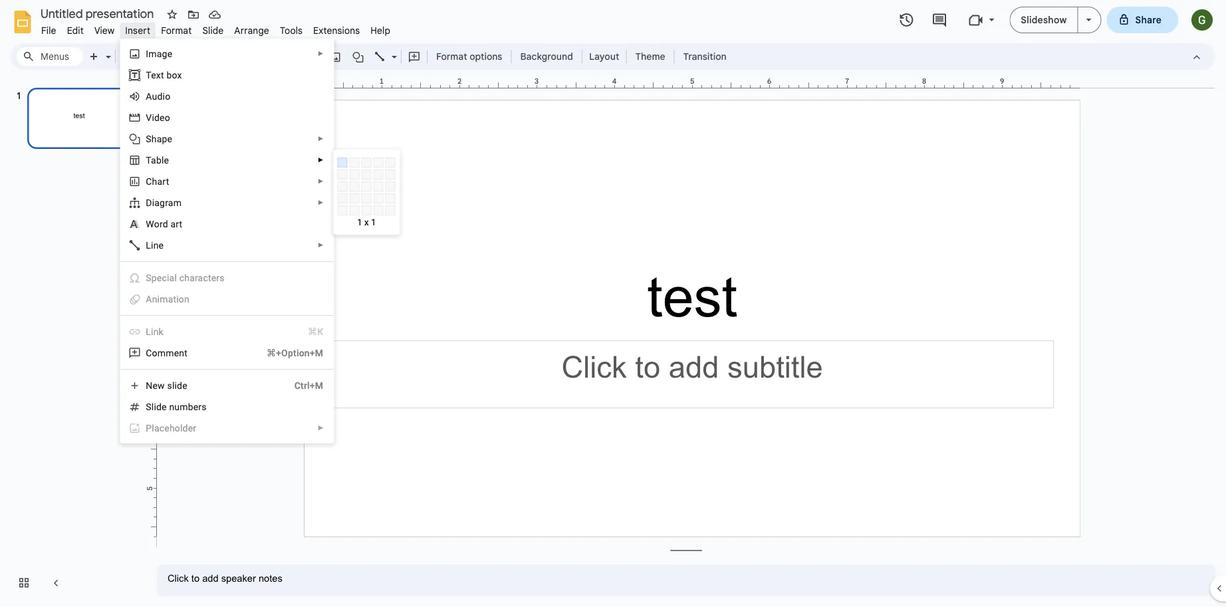 Task type: describe. For each thing, give the bounding box(es) containing it.
ord
[[154, 219, 168, 230]]

line q element
[[146, 240, 168, 251]]

‪1 x 1‬
[[357, 217, 376, 228]]

lin k
[[146, 326, 164, 337]]

shape s element
[[146, 133, 176, 144]]

b
[[156, 155, 162, 166]]

format options
[[436, 51, 503, 62]]

s hape
[[146, 133, 172, 144]]

layout
[[589, 51, 620, 62]]

Rename text field
[[36, 5, 162, 21]]

file menu item
[[36, 23, 62, 38]]

m
[[158, 348, 166, 359]]

slid e numbers
[[146, 401, 207, 412]]

tools
[[280, 25, 303, 36]]

new slide with layout image
[[102, 48, 111, 53]]

ment
[[166, 348, 188, 359]]

spe
[[146, 272, 162, 283]]

menu bar banner
[[0, 0, 1227, 607]]

box
[[167, 70, 182, 80]]

slide numbers e element
[[146, 401, 211, 412]]

link k element
[[146, 326, 168, 337]]

spe c ial characters
[[146, 272, 225, 283]]

iagram
[[152, 197, 182, 208]]

share button
[[1107, 7, 1179, 33]]

► for le
[[318, 156, 324, 164]]

nimation
[[152, 294, 190, 305]]

menu item containing a
[[121, 289, 333, 310]]

help menu item
[[365, 23, 396, 38]]

view menu item
[[89, 23, 120, 38]]

⌘k
[[308, 326, 323, 337]]

transition button
[[678, 47, 733, 67]]

k
[[159, 326, 164, 337]]

line
[[146, 240, 164, 251]]

v ideo
[[146, 112, 170, 123]]

c h art
[[146, 176, 169, 187]]

ctrl+m
[[295, 380, 323, 391]]

ta b le
[[146, 155, 169, 166]]

mage
[[149, 48, 172, 59]]

i
[[146, 48, 149, 59]]

‪1
[[357, 217, 362, 228]]

ew
[[153, 380, 165, 391]]

Star checkbox
[[163, 5, 182, 24]]

select line image
[[388, 48, 397, 53]]

slideshow button
[[1010, 7, 1079, 33]]

c
[[162, 272, 167, 283]]

► for d iagram
[[318, 199, 324, 207]]

view
[[94, 25, 115, 36]]

Menus field
[[17, 47, 83, 66]]

menu bar inside menu bar banner
[[36, 17, 396, 39]]

arrange menu item
[[229, 23, 275, 38]]

slideshow
[[1021, 14, 1067, 26]]

i mage
[[146, 48, 172, 59]]

d
[[146, 197, 152, 208]]

layout button
[[585, 47, 624, 67]]

v
[[146, 112, 152, 123]]

⌘k element
[[292, 325, 323, 339]]

insert
[[125, 25, 150, 36]]

hape
[[152, 133, 172, 144]]

► for i mage
[[318, 50, 324, 58]]

application containing slideshow
[[0, 0, 1227, 607]]

animation a element
[[146, 294, 194, 305]]

t ext box
[[146, 70, 182, 80]]

lin
[[146, 326, 159, 337]]

navigation inside application
[[0, 75, 146, 607]]

tools menu item
[[275, 23, 308, 38]]

d iagram
[[146, 197, 182, 208]]

diagram d element
[[146, 197, 186, 208]]

start slideshow (⌘+enter) image
[[1087, 19, 1092, 21]]

slide menu item
[[197, 23, 229, 38]]

theme
[[636, 51, 666, 62]]

new slide n element
[[146, 380, 191, 391]]

ext
[[151, 70, 164, 80]]

video v element
[[146, 112, 174, 123]]



Task type: vqa. For each thing, say whether or not it's contained in the screenshot.


Task type: locate. For each thing, give the bounding box(es) containing it.
1 vertical spatial a
[[146, 294, 152, 305]]

4 ► from the top
[[318, 178, 324, 185]]

1 horizontal spatial format
[[436, 51, 467, 62]]

format inside format options button
[[436, 51, 467, 62]]

‪1 x 1‬ menu item
[[334, 154, 576, 396]]

slid
[[146, 401, 162, 412]]

menu bar containing file
[[36, 17, 396, 39]]

navigation
[[0, 75, 146, 607]]

ideo
[[152, 112, 170, 123]]

2 ► from the top
[[318, 135, 324, 143]]

u
[[152, 91, 157, 102]]

extensions menu item
[[308, 23, 365, 38]]

2 menu item from the top
[[121, 289, 333, 310]]

1 vertical spatial format
[[436, 51, 467, 62]]

transition
[[684, 51, 727, 62]]

4 menu item from the top
[[121, 418, 333, 439]]

6 ► from the top
[[318, 241, 324, 249]]

3 menu item from the top
[[121, 321, 333, 343]]

comment m element
[[146, 348, 192, 359]]

theme button
[[630, 47, 672, 67]]

ial
[[167, 272, 177, 283]]

slide
[[167, 380, 187, 391]]

3 ► from the top
[[318, 156, 324, 164]]

word art w element
[[146, 219, 186, 230]]

menu containing i
[[120, 39, 334, 444]]

n
[[146, 380, 153, 391]]

format down star option
[[161, 25, 192, 36]]

h
[[152, 176, 157, 187]]

1 horizontal spatial art
[[171, 219, 182, 230]]

a left dio
[[146, 91, 152, 102]]

art
[[157, 176, 169, 187], [171, 219, 182, 230]]

menu item up "ment"
[[121, 321, 333, 343]]

menu item containing spe
[[121, 267, 333, 289]]

menu item down numbers
[[121, 418, 333, 439]]

arrange
[[234, 25, 269, 36]]

s
[[146, 133, 152, 144]]

menu item containing lin
[[121, 321, 333, 343]]

0 horizontal spatial format
[[161, 25, 192, 36]]

dio
[[157, 91, 171, 102]]

edit menu item
[[62, 23, 89, 38]]

numbers
[[169, 401, 207, 412]]

a u dio
[[146, 91, 171, 102]]

menu
[[120, 39, 334, 444]]

table b element
[[146, 155, 173, 166]]

format menu item
[[156, 23, 197, 38]]

slide
[[202, 25, 224, 36]]

menu inside application
[[120, 39, 334, 444]]

laceholder
[[152, 423, 196, 434]]

a for u
[[146, 91, 152, 102]]

characters
[[179, 272, 225, 283]]

7 ► from the top
[[318, 424, 324, 432]]

2 a from the top
[[146, 294, 152, 305]]

a nimation
[[146, 294, 190, 305]]

t
[[146, 70, 151, 80]]

co
[[146, 348, 158, 359]]

► for s hape
[[318, 135, 324, 143]]

menu item containing p
[[121, 418, 333, 439]]

background button
[[515, 47, 579, 67]]

a down spe
[[146, 294, 152, 305]]

n ew slide
[[146, 380, 187, 391]]

main toolbar
[[82, 47, 734, 67]]

chart h element
[[146, 176, 173, 187]]

audio u element
[[146, 91, 175, 102]]

► for p laceholder
[[318, 424, 324, 432]]

⌘+option+m
[[267, 348, 323, 359]]

insert menu item
[[120, 23, 156, 38]]

format left options
[[436, 51, 467, 62]]

application
[[0, 0, 1227, 607]]

format for format
[[161, 25, 192, 36]]

background
[[521, 51, 573, 62]]

►
[[318, 50, 324, 58], [318, 135, 324, 143], [318, 156, 324, 164], [318, 178, 324, 185], [318, 199, 324, 207], [318, 241, 324, 249], [318, 424, 324, 432]]

format inside the format "menu item"
[[161, 25, 192, 36]]

a
[[146, 91, 152, 102], [146, 294, 152, 305]]

art right ord
[[171, 219, 182, 230]]

ta
[[146, 155, 156, 166]]

► for art
[[318, 178, 324, 185]]

menu item up nimation
[[121, 267, 333, 289]]

1 ► from the top
[[318, 50, 324, 58]]

p
[[146, 423, 152, 434]]

format options button
[[430, 47, 509, 67]]

0 vertical spatial a
[[146, 91, 152, 102]]

edit
[[67, 25, 84, 36]]

⌘+option+m element
[[251, 347, 323, 360]]

placeholder p element
[[146, 423, 200, 434]]

e
[[162, 401, 167, 412]]

1 menu item from the top
[[121, 267, 333, 289]]

0 vertical spatial format
[[161, 25, 192, 36]]

options
[[470, 51, 503, 62]]

menu item down characters
[[121, 289, 333, 310]]

ctrl+m element
[[279, 379, 323, 392]]

menu bar
[[36, 17, 396, 39]]

help
[[371, 25, 391, 36]]

extensions
[[313, 25, 360, 36]]

menu item
[[121, 267, 333, 289], [121, 289, 333, 310], [121, 321, 333, 343], [121, 418, 333, 439]]

art right c
[[157, 176, 169, 187]]

image i element
[[146, 48, 176, 59]]

special characters c element
[[146, 272, 229, 283]]

p laceholder
[[146, 423, 196, 434]]

1 vertical spatial art
[[171, 219, 182, 230]]

shape image
[[351, 47, 366, 66]]

art for c h art
[[157, 176, 169, 187]]

5 ► from the top
[[318, 199, 324, 207]]

format
[[161, 25, 192, 36], [436, 51, 467, 62]]

format for format options
[[436, 51, 467, 62]]

w
[[146, 219, 154, 230]]

c
[[146, 176, 152, 187]]

file
[[41, 25, 56, 36]]

text box t element
[[146, 70, 186, 80]]

w ord art
[[146, 219, 182, 230]]

art for w ord art
[[171, 219, 182, 230]]

x
[[365, 217, 369, 228]]

le
[[162, 155, 169, 166]]

0 vertical spatial art
[[157, 176, 169, 187]]

0 horizontal spatial art
[[157, 176, 169, 187]]

co m ment
[[146, 348, 188, 359]]

1‬
[[371, 217, 376, 228]]

insert image image
[[328, 47, 344, 66]]

a for nimation
[[146, 294, 152, 305]]

share
[[1136, 14, 1162, 26]]

1 a from the top
[[146, 91, 152, 102]]



